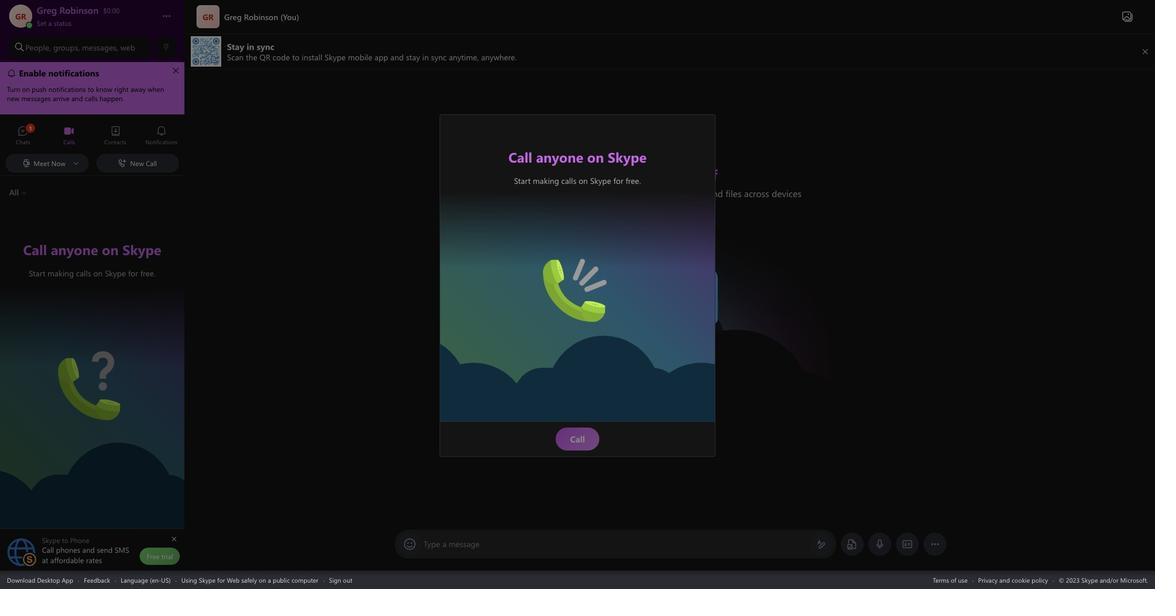 Task type: vqa. For each thing, say whether or not it's contained in the screenshot.
Sign out
yes



Task type: describe. For each thing, give the bounding box(es) containing it.
sign out
[[329, 576, 352, 584]]

terms of use link
[[933, 576, 968, 584]]

people, groups, messages, web button
[[9, 37, 152, 57]]

of
[[951, 576, 957, 584]]

(en-
[[150, 576, 161, 584]]

a for message
[[442, 539, 447, 550]]

language
[[121, 576, 148, 584]]

0 horizontal spatial canyoutalk
[[58, 351, 102, 363]]

terms
[[933, 576, 949, 584]]

people, groups, messages, web
[[25, 42, 135, 53]]

Type a message text field
[[424, 539, 808, 551]]

set a status
[[37, 18, 72, 28]]

web
[[227, 576, 240, 584]]

cookie
[[1012, 576, 1030, 584]]

2 vertical spatial a
[[268, 576, 271, 584]]

language (en-us)
[[121, 576, 171, 584]]

download
[[7, 576, 35, 584]]

and
[[1000, 576, 1010, 584]]

sign
[[329, 576, 341, 584]]

set
[[37, 18, 46, 28]]

for
[[217, 576, 225, 584]]

messages,
[[82, 42, 118, 53]]

status
[[54, 18, 72, 28]]

type
[[424, 539, 440, 550]]

using
[[181, 576, 197, 584]]

policy
[[1032, 576, 1048, 584]]



Task type: locate. For each thing, give the bounding box(es) containing it.
out
[[343, 576, 352, 584]]

language (en-us) link
[[121, 576, 171, 584]]

2 horizontal spatial a
[[442, 539, 447, 550]]

using skype for web safely on a public computer
[[181, 576, 319, 584]]

desktop
[[37, 576, 60, 584]]

terms of use
[[933, 576, 968, 584]]

web
[[120, 42, 135, 53]]

a right type
[[442, 539, 447, 550]]

1 horizontal spatial a
[[268, 576, 271, 584]]

a right 'on'
[[268, 576, 271, 584]]

privacy and cookie policy link
[[979, 576, 1048, 584]]

set a status button
[[37, 16, 151, 28]]

app
[[62, 576, 73, 584]]

1 horizontal spatial canyoutalk
[[543, 253, 587, 265]]

type a message
[[424, 539, 480, 550]]

download desktop app
[[7, 576, 73, 584]]

us)
[[161, 576, 171, 584]]

computer
[[292, 576, 319, 584]]

privacy and cookie policy
[[979, 576, 1048, 584]]

download desktop app link
[[7, 576, 73, 584]]

public
[[273, 576, 290, 584]]

using skype for web safely on a public computer link
[[181, 576, 319, 584]]

1 vertical spatial a
[[442, 539, 447, 550]]

1 vertical spatial canyoutalk
[[58, 351, 102, 363]]

safely
[[241, 576, 257, 584]]

message
[[449, 539, 480, 550]]

a right set
[[48, 18, 52, 28]]

a inside button
[[48, 18, 52, 28]]

privacy
[[979, 576, 998, 584]]

0 vertical spatial canyoutalk
[[543, 253, 587, 265]]

sign out link
[[329, 576, 352, 584]]

canyoutalk
[[543, 253, 587, 265], [58, 351, 102, 363]]

0 horizontal spatial a
[[48, 18, 52, 28]]

people,
[[25, 42, 51, 53]]

feedback link
[[84, 576, 110, 584]]

skype
[[199, 576, 216, 584]]

groups,
[[53, 42, 80, 53]]

feedback
[[84, 576, 110, 584]]

on
[[259, 576, 266, 584]]

a
[[48, 18, 52, 28], [442, 539, 447, 550], [268, 576, 271, 584]]

a for status
[[48, 18, 52, 28]]

tab list
[[0, 121, 185, 152]]

use
[[958, 576, 968, 584]]

0 vertical spatial a
[[48, 18, 52, 28]]



